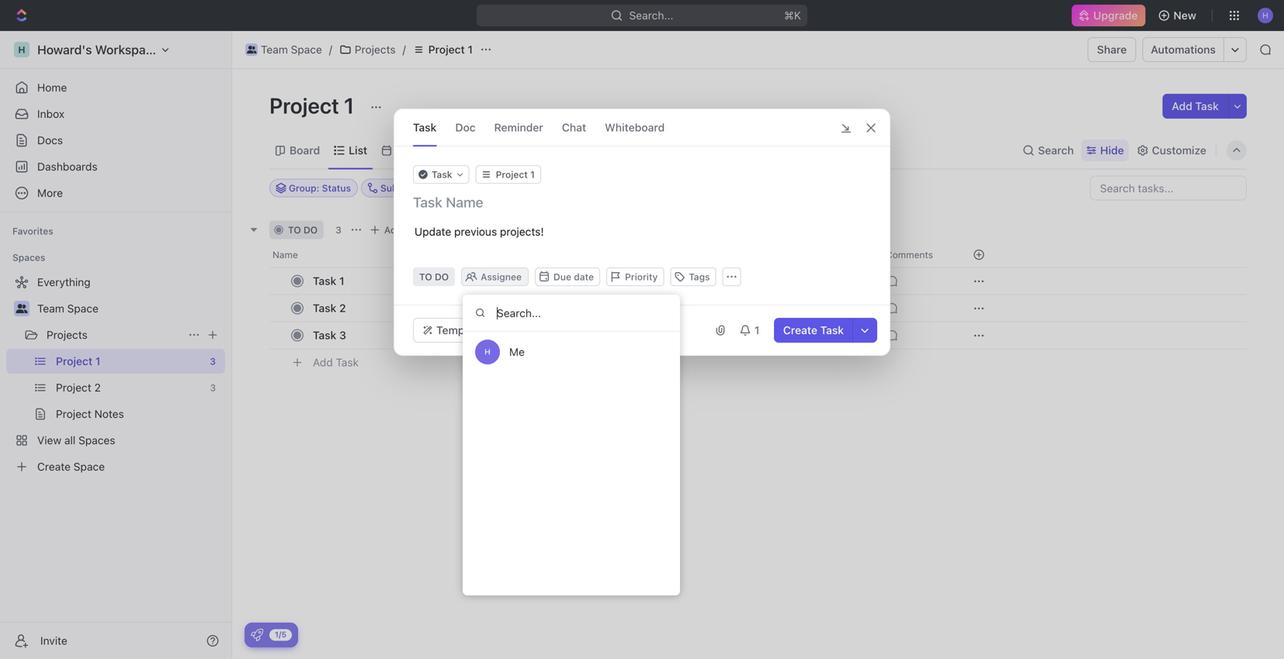 Task type: locate. For each thing, give the bounding box(es) containing it.
add task down task 3
[[313, 357, 359, 369]]

onboarding checklist button image
[[251, 630, 263, 642]]

1 vertical spatial project
[[269, 93, 339, 118]]

1 vertical spatial projects link
[[47, 323, 182, 348]]

project 1
[[428, 43, 473, 56], [269, 93, 359, 118]]

add task up customize
[[1172, 100, 1219, 113]]

0 horizontal spatial team space link
[[37, 297, 222, 321]]

list
[[349, 144, 367, 157]]

project
[[428, 43, 465, 56], [269, 93, 339, 118]]

project 1 link
[[409, 40, 477, 59]]

task right create
[[820, 324, 844, 337]]

0 vertical spatial add task button
[[1163, 94, 1228, 119]]

task
[[1195, 100, 1219, 113], [413, 121, 437, 134], [405, 225, 425, 236], [820, 324, 844, 337], [313, 329, 337, 342], [336, 357, 359, 369]]

2 vertical spatial 1
[[339, 275, 344, 288]]

3 right do
[[336, 225, 342, 236]]

upgrade
[[1093, 9, 1138, 22]]

inbox link
[[6, 102, 225, 127]]

0 horizontal spatial projects
[[47, 329, 88, 342]]

share button
[[1088, 37, 1136, 62]]

2 ‎task from the top
[[313, 302, 337, 315]]

add task button up ‎task 1 link
[[366, 221, 431, 240]]

1 vertical spatial 1
[[344, 93, 354, 118]]

team space
[[261, 43, 322, 56], [37, 302, 99, 315]]

tree containing team space
[[6, 270, 225, 480]]

2 vertical spatial add
[[313, 357, 333, 369]]

Task Name text field
[[413, 193, 874, 212]]

2 vertical spatial add task
[[313, 357, 359, 369]]

0 horizontal spatial add
[[313, 357, 333, 369]]

1 horizontal spatial add task
[[384, 225, 425, 236]]

2 / from the left
[[403, 43, 406, 56]]

1 vertical spatial add task button
[[366, 221, 431, 240]]

1 ‎task from the top
[[313, 275, 337, 288]]

‎task
[[313, 275, 337, 288], [313, 302, 337, 315]]

team right user group image
[[261, 43, 288, 56]]

gantt link
[[468, 140, 500, 161]]

chat button
[[562, 109, 586, 146]]

create
[[783, 324, 818, 337]]

space inside sidebar navigation
[[67, 302, 99, 315]]

1 horizontal spatial /
[[403, 43, 406, 56]]

add
[[1172, 100, 1193, 113], [384, 225, 402, 236], [313, 357, 333, 369]]

user group image
[[247, 46, 256, 54]]

0 vertical spatial project
[[428, 43, 465, 56]]

0 vertical spatial add
[[1172, 100, 1193, 113]]

0 horizontal spatial team
[[37, 302, 64, 315]]

add task button down task 3
[[306, 354, 365, 372]]

space
[[291, 43, 322, 56], [67, 302, 99, 315]]

whiteboard
[[605, 121, 665, 134]]

1 vertical spatial project 1
[[269, 93, 359, 118]]

⌘k
[[784, 9, 801, 22]]

‎task up ‎task 2
[[313, 275, 337, 288]]

tree
[[6, 270, 225, 480]]

space right user group icon
[[67, 302, 99, 315]]

add task button up customize
[[1163, 94, 1228, 119]]

projects!
[[500, 226, 544, 238]]

customize button
[[1132, 140, 1211, 161]]

0 horizontal spatial space
[[67, 302, 99, 315]]

home
[[37, 81, 67, 94]]

reminder
[[494, 121, 543, 134]]

0 vertical spatial team
[[261, 43, 288, 56]]

1 vertical spatial add
[[384, 225, 402, 236]]

dialog
[[394, 109, 891, 356]]

1 horizontal spatial team space
[[261, 43, 322, 56]]

upgrade link
[[1072, 5, 1146, 26]]

add for topmost 'add task' button
[[1172, 100, 1193, 113]]

doc
[[455, 121, 476, 134]]

1 vertical spatial team space
[[37, 302, 99, 315]]

0 vertical spatial project 1
[[428, 43, 473, 56]]

0 horizontal spatial /
[[329, 43, 332, 56]]

0 vertical spatial ‎task
[[313, 275, 337, 288]]

add task button
[[1163, 94, 1228, 119], [366, 221, 431, 240], [306, 354, 365, 372]]

0 vertical spatial space
[[291, 43, 322, 56]]

team space link
[[241, 40, 326, 59], [37, 297, 222, 321]]

2 horizontal spatial add
[[1172, 100, 1193, 113]]

to
[[288, 225, 301, 236]]

‎task 2
[[313, 302, 346, 315]]

1 vertical spatial ‎task
[[313, 302, 337, 315]]

previous
[[454, 226, 497, 238]]

assignee
[[481, 272, 522, 283]]

1 vertical spatial add task
[[384, 225, 425, 236]]

projects
[[355, 43, 396, 56], [47, 329, 88, 342]]

3
[[336, 225, 342, 236], [339, 329, 346, 342]]

add task
[[1172, 100, 1219, 113], [384, 225, 425, 236], [313, 357, 359, 369]]

user group image
[[16, 304, 28, 314]]

team right user group icon
[[37, 302, 64, 315]]

1 horizontal spatial projects link
[[335, 40, 400, 59]]

assignee button
[[463, 271, 527, 283]]

onboarding checklist button element
[[251, 630, 263, 642]]

/
[[329, 43, 332, 56], [403, 43, 406, 56]]

projects link
[[335, 40, 400, 59], [47, 323, 182, 348]]

team
[[261, 43, 288, 56], [37, 302, 64, 315]]

favorites button
[[6, 222, 60, 241]]

1 vertical spatial team
[[37, 302, 64, 315]]

1 vertical spatial space
[[67, 302, 99, 315]]

add left update
[[384, 225, 402, 236]]

task up ‎task 1 link
[[405, 225, 425, 236]]

2 horizontal spatial add task
[[1172, 100, 1219, 113]]

team space right user group image
[[261, 43, 322, 56]]

‎task for ‎task 2
[[313, 302, 337, 315]]

task down ‎task 2
[[313, 329, 337, 342]]

1 horizontal spatial team
[[261, 43, 288, 56]]

1
[[468, 43, 473, 56], [344, 93, 354, 118], [339, 275, 344, 288]]

search
[[1038, 144, 1074, 157]]

0 vertical spatial projects
[[355, 43, 396, 56]]

1 vertical spatial projects
[[47, 329, 88, 342]]

space right user group image
[[291, 43, 322, 56]]

0 horizontal spatial team space
[[37, 302, 99, 315]]

spaces
[[12, 252, 45, 263]]

add down task 3
[[313, 357, 333, 369]]

hide
[[1100, 144, 1124, 157]]

customize
[[1152, 144, 1207, 157]]

1 horizontal spatial team space link
[[241, 40, 326, 59]]

0 vertical spatial add task
[[1172, 100, 1219, 113]]

add task up ‎task 1 link
[[384, 225, 425, 236]]

task 3 link
[[309, 325, 538, 347]]

‎task 1 link
[[309, 270, 538, 293]]

0 vertical spatial team space
[[261, 43, 322, 56]]

0 vertical spatial team space link
[[241, 40, 326, 59]]

add up customize
[[1172, 100, 1193, 113]]

0 horizontal spatial add task
[[313, 357, 359, 369]]

2
[[339, 302, 346, 315]]

0 horizontal spatial project 1
[[269, 93, 359, 118]]

gantt
[[471, 144, 500, 157]]

team space right user group icon
[[37, 302, 99, 315]]

3 down 2
[[339, 329, 346, 342]]

‎task left 2
[[313, 302, 337, 315]]

board
[[290, 144, 320, 157]]

dashboards
[[37, 160, 98, 173]]



Task type: vqa. For each thing, say whether or not it's contained in the screenshot.
SPACE, , Element
no



Task type: describe. For each thing, give the bounding box(es) containing it.
task up calendar in the top of the page
[[413, 121, 437, 134]]

me
[[509, 346, 525, 359]]

board link
[[287, 140, 320, 161]]

0 horizontal spatial project
[[269, 93, 339, 118]]

calendar link
[[393, 140, 442, 161]]

0 horizontal spatial projects link
[[47, 323, 182, 348]]

‎task 2 link
[[309, 297, 538, 320]]

table link
[[525, 140, 556, 161]]

home link
[[6, 75, 225, 100]]

task up customize
[[1195, 100, 1219, 113]]

docs
[[37, 134, 63, 147]]

1 horizontal spatial projects
[[355, 43, 396, 56]]

do
[[304, 225, 318, 236]]

share
[[1097, 43, 1127, 56]]

update
[[415, 226, 451, 238]]

doc button
[[455, 109, 476, 146]]

list link
[[346, 140, 367, 161]]

whiteboard button
[[605, 109, 665, 146]]

dialog containing task
[[394, 109, 891, 356]]

add task for the bottom 'add task' button
[[313, 357, 359, 369]]

dashboards link
[[6, 155, 225, 179]]

1 vertical spatial team space link
[[37, 297, 222, 321]]

invite
[[40, 635, 67, 648]]

h
[[485, 348, 491, 357]]

sidebar navigation
[[0, 31, 232, 660]]

create task button
[[774, 318, 853, 343]]

update previous projects!
[[415, 226, 544, 238]]

2 vertical spatial add task button
[[306, 354, 365, 372]]

inbox
[[37, 108, 64, 120]]

favorites
[[12, 226, 53, 237]]

create task
[[783, 324, 844, 337]]

docs link
[[6, 128, 225, 153]]

add task for topmost 'add task' button
[[1172, 100, 1219, 113]]

add for the bottom 'add task' button
[[313, 357, 333, 369]]

0 vertical spatial 1
[[468, 43, 473, 56]]

1 horizontal spatial project 1
[[428, 43, 473, 56]]

new button
[[1152, 3, 1206, 28]]

1 vertical spatial 3
[[339, 329, 346, 342]]

1 horizontal spatial project
[[428, 43, 465, 56]]

reminder button
[[494, 109, 543, 146]]

tree inside sidebar navigation
[[6, 270, 225, 480]]

to do
[[288, 225, 318, 236]]

calendar
[[396, 144, 442, 157]]

1 / from the left
[[329, 43, 332, 56]]

task down task 3
[[336, 357, 359, 369]]

automations
[[1151, 43, 1216, 56]]

‎task 1
[[313, 275, 344, 288]]

hide button
[[1082, 140, 1129, 161]]

Search... text field
[[463, 295, 680, 332]]

team inside tree
[[37, 302, 64, 315]]

task 3
[[313, 329, 346, 342]]

1/5
[[275, 631, 287, 640]]

projects inside tree
[[47, 329, 88, 342]]

‎task for ‎task 1
[[313, 275, 337, 288]]

1 horizontal spatial add
[[384, 225, 402, 236]]

0 vertical spatial projects link
[[335, 40, 400, 59]]

new
[[1174, 9, 1196, 22]]

Search tasks... text field
[[1091, 177, 1246, 200]]

task button
[[413, 109, 437, 146]]

1 horizontal spatial space
[[291, 43, 322, 56]]

0 vertical spatial 3
[[336, 225, 342, 236]]

chat
[[562, 121, 586, 134]]

search...
[[629, 9, 674, 22]]

team space inside tree
[[37, 302, 99, 315]]

search button
[[1018, 140, 1079, 161]]

table
[[528, 144, 556, 157]]

automations button
[[1143, 38, 1224, 61]]



